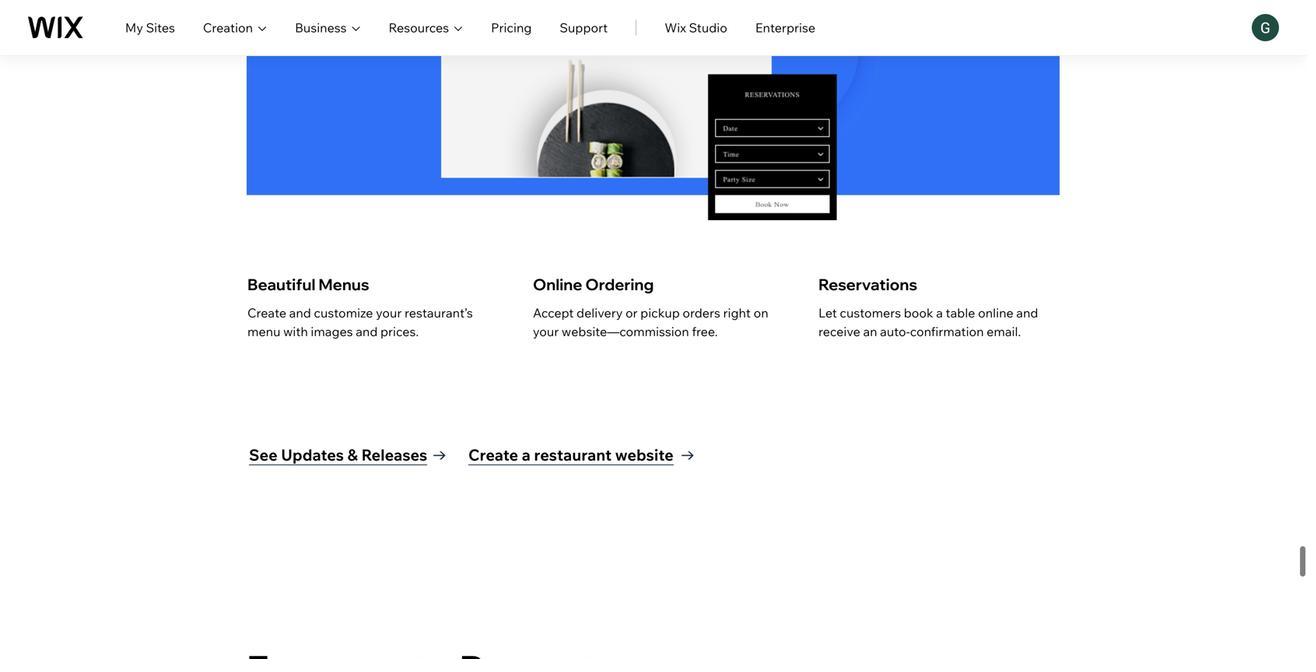 Task type: describe. For each thing, give the bounding box(es) containing it.
online ordering
[[533, 275, 654, 294]]

book
[[904, 305, 934, 321]]

your inside create and customize your restaurant's menu with images and prices.
[[376, 305, 402, 321]]

create for create a restaurant website
[[469, 445, 519, 465]]

ordering
[[586, 275, 654, 294]]

&
[[348, 445, 358, 465]]

creation button
[[203, 18, 267, 37]]

business
[[295, 20, 347, 35]]

customize
[[314, 305, 373, 321]]

auto-
[[881, 324, 911, 339]]

sites
[[146, 20, 175, 35]]

business button
[[295, 18, 361, 37]]

0 horizontal spatial and
[[289, 305, 311, 321]]

email.
[[987, 324, 1022, 339]]

create for create and customize your restaurant's menu with images and prices.
[[248, 305, 287, 321]]

see
[[249, 445, 278, 465]]

customers
[[840, 305, 902, 321]]

beautiful
[[248, 275, 316, 294]]

confirmation
[[911, 324, 984, 339]]

website—commission
[[562, 324, 689, 339]]

accept
[[533, 305, 574, 321]]

let customers book a table online and receive an auto-confirmation email.
[[819, 305, 1039, 339]]

2 sushi restaurant website called clean slate image from the left
[[805, 0, 964, 121]]

support link
[[560, 18, 608, 37]]

support
[[560, 20, 608, 35]]

free.
[[692, 324, 718, 339]]

accept delivery or pickup orders right on your website—commission free.
[[533, 305, 769, 339]]

1 horizontal spatial and
[[356, 324, 378, 339]]

create and customize your restaurant's menu with images and prices.
[[248, 305, 473, 339]]

a inside let customers book a table online and receive an auto-confirmation email.
[[937, 305, 943, 321]]

with
[[283, 324, 308, 339]]

pricing link
[[491, 18, 532, 37]]



Task type: vqa. For each thing, say whether or not it's contained in the screenshot.
APPROPRIATE
no



Task type: locate. For each thing, give the bounding box(es) containing it.
resources button
[[389, 18, 463, 37]]

0 horizontal spatial a
[[522, 445, 531, 465]]

0 horizontal spatial create
[[248, 305, 287, 321]]

create
[[248, 305, 287, 321], [469, 445, 519, 465]]

enterprise
[[756, 20, 816, 35]]

pickup
[[641, 305, 680, 321]]

see updates & releases
[[249, 445, 427, 465]]

beautiful menus
[[248, 275, 370, 294]]

and inside let customers book a table online and receive an auto-confirmation email.
[[1017, 305, 1039, 321]]

sushi restaurant website called clean slate image
[[247, 0, 1060, 220], [805, 0, 964, 121]]

my sites
[[125, 20, 175, 35]]

right
[[724, 305, 751, 321]]

on
[[754, 305, 769, 321]]

restaurant
[[534, 445, 612, 465]]

menu
[[248, 324, 281, 339]]

0 vertical spatial create
[[248, 305, 287, 321]]

reservations
[[819, 275, 918, 294]]

profile image image
[[1253, 14, 1280, 41]]

enterprise link
[[756, 18, 816, 37]]

receive
[[819, 324, 861, 339]]

creation
[[203, 20, 253, 35]]

prices.
[[381, 324, 419, 339]]

your down accept
[[533, 324, 559, 339]]

and down customize
[[356, 324, 378, 339]]

let
[[819, 305, 837, 321]]

your
[[376, 305, 402, 321], [533, 324, 559, 339]]

updates
[[281, 445, 344, 465]]

delivery
[[577, 305, 623, 321]]

1 sushi restaurant website called clean slate image from the left
[[247, 0, 1060, 220]]

an
[[864, 324, 878, 339]]

create inside create and customize your restaurant's menu with images and prices.
[[248, 305, 287, 321]]

0 vertical spatial a
[[937, 305, 943, 321]]

images
[[311, 324, 353, 339]]

create a restaurant website
[[469, 445, 674, 465]]

my sites link
[[125, 18, 175, 37]]

a up confirmation
[[937, 305, 943, 321]]

wix studio link
[[665, 18, 728, 37]]

1 vertical spatial a
[[522, 445, 531, 465]]

list
[[247, 236, 1056, 395]]

and up with
[[289, 305, 311, 321]]

1 vertical spatial your
[[533, 324, 559, 339]]

website
[[615, 445, 674, 465]]

list containing beautiful menus
[[247, 236, 1056, 395]]

online
[[533, 275, 583, 294]]

studio
[[689, 20, 728, 35]]

and
[[289, 305, 311, 321], [1017, 305, 1039, 321], [356, 324, 378, 339]]

resources
[[389, 20, 449, 35]]

1 horizontal spatial create
[[469, 445, 519, 465]]

0 vertical spatial your
[[376, 305, 402, 321]]

your inside accept delivery or pickup orders right on your website—commission free.
[[533, 324, 559, 339]]

pricing
[[491, 20, 532, 35]]

releases
[[362, 445, 427, 465]]

1 horizontal spatial a
[[937, 305, 943, 321]]

1 vertical spatial create
[[469, 445, 519, 465]]

menus
[[319, 275, 370, 294]]

or
[[626, 305, 638, 321]]

2 horizontal spatial and
[[1017, 305, 1039, 321]]

and up email.
[[1017, 305, 1039, 321]]

see updates & releases link
[[249, 444, 446, 466]]

my
[[125, 20, 143, 35]]

table
[[946, 305, 976, 321]]

online
[[979, 305, 1014, 321]]

a left restaurant
[[522, 445, 531, 465]]

wix studio
[[665, 20, 728, 35]]

1 horizontal spatial your
[[533, 324, 559, 339]]

create a restaurant website link
[[469, 444, 694, 466]]

a
[[937, 305, 943, 321], [522, 445, 531, 465]]

restaurant's
[[405, 305, 473, 321]]

orders
[[683, 305, 721, 321]]

your up prices.
[[376, 305, 402, 321]]

0 horizontal spatial your
[[376, 305, 402, 321]]

wix
[[665, 20, 687, 35]]



